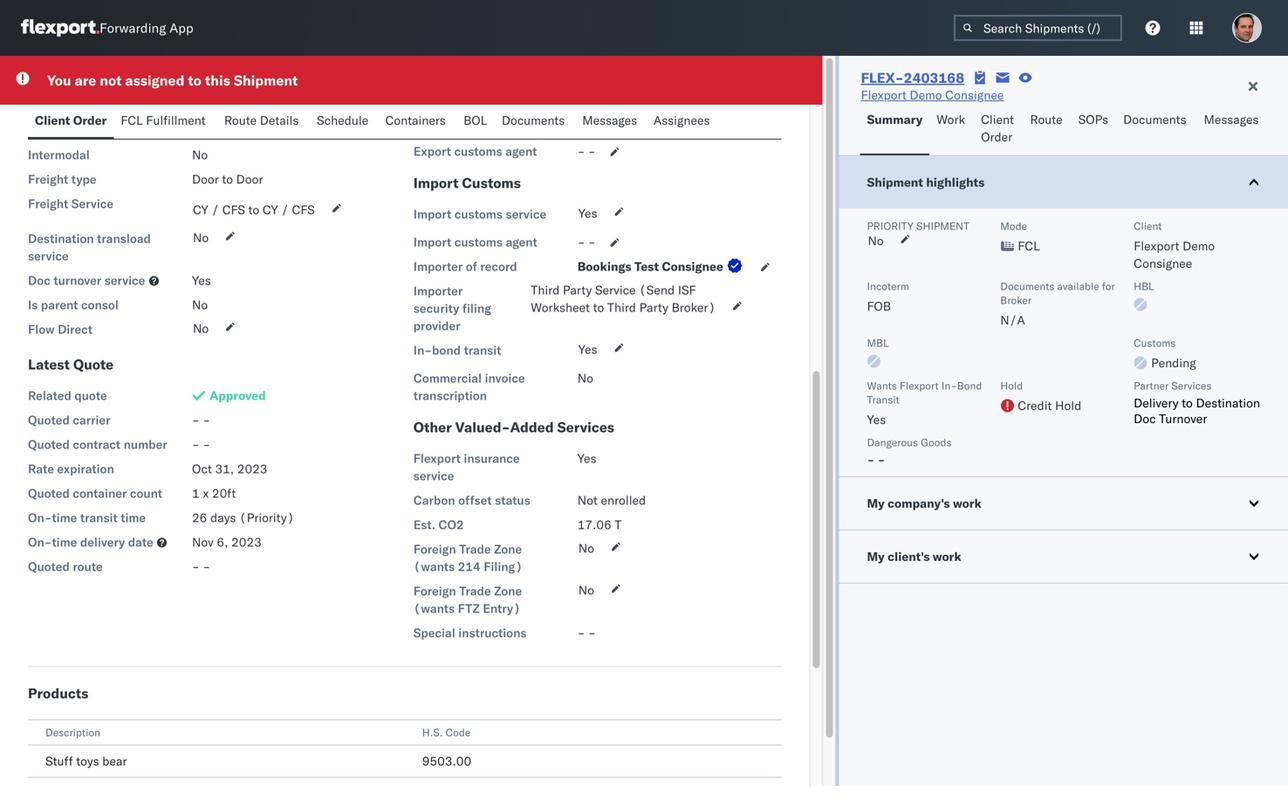 Task type: describe. For each thing, give the bounding box(es) containing it.
door to door
[[192, 172, 263, 187]]

time for transit
[[52, 510, 77, 525]]

priority shipment
[[867, 219, 969, 233]]

1 vertical spatial services
[[557, 418, 614, 436]]

isf
[[678, 282, 696, 298]]

20ft
[[212, 486, 236, 501]]

1 horizontal spatial messages button
[[1197, 104, 1268, 155]]

services inside partner services delivery to destination doc turnover
[[1172, 379, 1212, 392]]

my client's work
[[867, 549, 961, 564]]

invoice
[[485, 370, 525, 386]]

date
[[128, 535, 153, 550]]

customs for export customs service
[[454, 116, 502, 131]]

special
[[413, 625, 455, 641]]

fcl for fcl fulfillment
[[121, 113, 143, 128]]

nov 6, 2023
[[192, 535, 262, 550]]

security
[[413, 301, 459, 316]]

sops button
[[1071, 104, 1116, 155]]

bookings test consignee
[[578, 259, 723, 274]]

0 horizontal spatial client order
[[35, 113, 107, 128]]

2023 for oct 31, 2023
[[237, 461, 267, 477]]

contract
[[73, 437, 120, 452]]

agent for export customs agent
[[505, 144, 537, 159]]

app
[[169, 20, 193, 36]]

est.
[[413, 517, 435, 532]]

transit for time
[[80, 510, 118, 525]]

approved
[[209, 388, 266, 403]]

count
[[130, 486, 162, 501]]

carbon
[[413, 493, 455, 508]]

my company's work button
[[839, 477, 1288, 530]]

client's
[[888, 549, 930, 564]]

shipment highlights
[[867, 175, 985, 190]]

flexport demo consignee
[[861, 87, 1004, 103]]

quoted for quoted container count
[[28, 486, 70, 501]]

delivery inside partner services delivery to destination doc turnover
[[1134, 395, 1179, 411]]

1 horizontal spatial documents button
[[1116, 104, 1197, 155]]

forwarding app link
[[21, 19, 193, 37]]

pending
[[1151, 355, 1196, 370]]

h.s. code
[[422, 726, 471, 739]]

this
[[205, 72, 230, 89]]

incoterm
[[867, 280, 909, 293]]

1 horizontal spatial hold
[[1055, 398, 1082, 413]]

shipment highlights button
[[839, 156, 1288, 209]]

is parent consol
[[28, 297, 119, 312]]

shipment inside button
[[867, 175, 923, 190]]

route for route details
[[224, 113, 257, 128]]

2403168
[[904, 69, 964, 86]]

of
[[466, 259, 477, 274]]

26 days (priority)
[[192, 510, 294, 525]]

status
[[495, 493, 530, 508]]

0 horizontal spatial documents
[[502, 113, 565, 128]]

1 vertical spatial party
[[639, 300, 668, 315]]

are
[[75, 72, 96, 89]]

in-bond transit
[[413, 343, 501, 358]]

yes inside wants flexport in-bond transit yes
[[867, 412, 886, 427]]

in- inside wants flexport in-bond transit yes
[[942, 379, 957, 392]]

carrier
[[73, 412, 110, 428]]

0 vertical spatial third
[[531, 282, 560, 298]]

my for my client's work
[[867, 549, 885, 564]]

mode
[[1000, 219, 1027, 233]]

cy / cfs to cy / cfs
[[193, 202, 315, 217]]

(send
[[639, 282, 675, 298]]

2 door from the left
[[236, 172, 263, 187]]

fulfillment
[[146, 113, 206, 128]]

is
[[28, 297, 38, 312]]

work for my client's work
[[933, 549, 961, 564]]

foreign for foreign trade zone (wants ftz entry)
[[413, 583, 456, 599]]

insurance
[[464, 451, 520, 466]]

0 vertical spatial service
[[71, 196, 113, 211]]

mbl
[[867, 336, 889, 350]]

import customs agent
[[413, 234, 537, 250]]

0 horizontal spatial shipment
[[234, 72, 298, 89]]

credit hold
[[1018, 398, 1082, 413]]

0 horizontal spatial delivery
[[28, 119, 74, 134]]

bol
[[464, 113, 487, 128]]

foreign trade zone (wants ftz entry)
[[413, 583, 522, 616]]

on- for on-time transit time
[[28, 510, 52, 525]]

filing
[[462, 301, 491, 316]]

route details button
[[217, 105, 310, 139]]

route details
[[224, 113, 299, 128]]

0 horizontal spatial messages button
[[575, 105, 647, 139]]

rate
[[28, 461, 54, 477]]

to up cy / cfs to cy / cfs
[[222, 172, 233, 187]]

work for my company's work
[[953, 496, 982, 511]]

to inside third party service (send isf worksheet to third party broker)
[[593, 300, 604, 315]]

importer of record
[[413, 259, 517, 274]]

0 vertical spatial in-
[[413, 343, 432, 358]]

customs for export customs agent
[[454, 144, 502, 159]]

messages for messages button to the right
[[1204, 112, 1259, 127]]

broker
[[1000, 294, 1032, 307]]

delivery
[[80, 535, 125, 550]]

flex-2403168
[[861, 69, 964, 86]]

agent for import customs agent
[[506, 234, 537, 250]]

1 horizontal spatial client order
[[981, 112, 1014, 144]]

transload
[[97, 231, 151, 246]]

not
[[578, 493, 598, 508]]

flexport demo consignee link
[[861, 86, 1004, 104]]

quoted container count
[[28, 486, 162, 501]]

client flexport demo consignee incoterm fob
[[867, 219, 1215, 314]]

- - for quoted carrier
[[192, 412, 210, 428]]

documents available for broker n/a
[[1000, 280, 1115, 328]]

schedule
[[317, 113, 368, 128]]

containers
[[385, 113, 446, 128]]

goods
[[921, 436, 952, 449]]

flexport inside wants flexport in-bond transit yes
[[900, 379, 939, 392]]

record
[[480, 259, 517, 274]]

0 horizontal spatial client order button
[[28, 105, 114, 139]]

fcl for fcl
[[1018, 238, 1040, 254]]

foreign for foreign trade zone (wants 214 filing)
[[413, 542, 456, 557]]

toys
[[76, 754, 99, 769]]

destination inside partner services delivery to destination doc turnover
[[1196, 395, 1260, 411]]

demo inside client flexport demo consignee incoterm fob
[[1183, 238, 1215, 254]]

oct
[[192, 461, 212, 477]]

0 horizontal spatial customs
[[462, 174, 521, 192]]

flexport. image
[[21, 19, 99, 37]]

(wants for foreign trade zone (wants ftz entry)
[[413, 601, 455, 616]]

flexport inside "flexport insurance service"
[[413, 451, 461, 466]]

1 door from the left
[[192, 172, 219, 187]]

1 horizontal spatial customs
[[1134, 336, 1176, 350]]

on- for on-time delivery date
[[28, 535, 52, 550]]

2023 for nov 6, 2023
[[231, 535, 262, 550]]

forwarding
[[99, 20, 166, 36]]

transit for bond
[[464, 343, 501, 358]]

latest quote
[[28, 356, 114, 373]]

flexport insurance service
[[413, 451, 520, 484]]

test
[[634, 259, 659, 274]]

1 vertical spatial order
[[981, 129, 1013, 144]]

export customs agent
[[413, 144, 537, 159]]

pickup service
[[28, 91, 111, 106]]

service for import customs service
[[506, 206, 546, 222]]

shipment
[[916, 219, 969, 233]]

export customs service
[[413, 116, 546, 131]]

available
[[1057, 280, 1099, 293]]

related quote
[[28, 388, 107, 403]]

0 horizontal spatial order
[[73, 113, 107, 128]]



Task type: vqa. For each thing, say whether or not it's contained in the screenshot.
3rd 458574 from the bottom of the page
no



Task type: locate. For each thing, give the bounding box(es) containing it.
freight for freight service
[[28, 196, 68, 211]]

customs up import customs agent
[[455, 206, 503, 222]]

1 vertical spatial fcl
[[1018, 238, 1040, 254]]

flexport right the wants
[[900, 379, 939, 392]]

1 vertical spatial import
[[413, 206, 451, 222]]

service up the consol
[[104, 273, 145, 288]]

work
[[937, 112, 965, 127]]

export for export customs agent
[[413, 144, 451, 159]]

1 vertical spatial on-
[[28, 535, 52, 550]]

2 my from the top
[[867, 549, 885, 564]]

3 import from the top
[[413, 234, 451, 250]]

2 trade from the top
[[459, 583, 491, 599]]

0 vertical spatial work
[[953, 496, 982, 511]]

worksheet
[[531, 300, 590, 315]]

stuff toys bear
[[45, 754, 127, 769]]

route left 'details'
[[224, 113, 257, 128]]

1 horizontal spatial in-
[[942, 379, 957, 392]]

turnover
[[54, 273, 101, 288]]

1 horizontal spatial client
[[981, 112, 1014, 127]]

0 vertical spatial transit
[[464, 343, 501, 358]]

import up importer of record
[[413, 234, 451, 250]]

doc up is
[[28, 273, 50, 288]]

bol button
[[457, 105, 495, 139]]

quoted down the related on the left of page
[[28, 412, 70, 428]]

1 horizontal spatial door
[[236, 172, 263, 187]]

2 import from the top
[[413, 206, 451, 222]]

0 vertical spatial doc
[[28, 273, 50, 288]]

0 horizontal spatial documents button
[[495, 105, 575, 139]]

trade up 214
[[459, 542, 491, 557]]

to up turnover
[[1182, 395, 1193, 411]]

time up date at the left of the page
[[121, 510, 146, 525]]

client down 'pickup'
[[35, 113, 70, 128]]

on-time transit time
[[28, 510, 146, 525]]

service down are
[[70, 91, 111, 106]]

party
[[563, 282, 592, 298], [639, 300, 668, 315]]

1 horizontal spatial transit
[[464, 343, 501, 358]]

in-
[[413, 343, 432, 358], [942, 379, 957, 392]]

3 customs from the top
[[455, 206, 503, 222]]

0 horizontal spatial destination
[[28, 231, 94, 246]]

service
[[70, 91, 111, 106], [505, 116, 546, 131], [78, 119, 118, 134], [506, 206, 546, 222], [28, 248, 69, 264], [104, 273, 145, 288], [413, 468, 454, 484]]

doc inside partner services delivery to destination doc turnover
[[1134, 411, 1156, 426]]

client inside client flexport demo consignee incoterm fob
[[1134, 219, 1162, 233]]

credit
[[1018, 398, 1052, 413]]

1 horizontal spatial destination
[[1196, 395, 1260, 411]]

work right company's
[[953, 496, 982, 511]]

client order button right work
[[974, 104, 1023, 155]]

on-
[[28, 510, 52, 525], [28, 535, 52, 550]]

service down type
[[71, 196, 113, 211]]

documents
[[1123, 112, 1186, 127], [502, 113, 565, 128], [1000, 280, 1055, 293]]

importer left the of
[[413, 259, 463, 274]]

transit
[[867, 393, 900, 406]]

third party service (send isf worksheet to third party broker)
[[531, 282, 716, 315]]

client order button up intermodal
[[28, 105, 114, 139]]

import down export customs agent
[[413, 174, 459, 192]]

(wants left 214
[[413, 559, 455, 574]]

1 vertical spatial service
[[595, 282, 636, 298]]

consignee up hbl
[[1134, 256, 1192, 271]]

freight service
[[28, 196, 113, 211]]

route inside button
[[1030, 112, 1063, 127]]

- - for special instructions
[[578, 625, 596, 641]]

importer security filing provider
[[413, 283, 491, 333]]

wants flexport in-bond transit yes
[[867, 379, 982, 427]]

trade for 214
[[459, 542, 491, 557]]

importer for importer security filing provider
[[413, 283, 463, 298]]

flex-2403168 link
[[861, 69, 964, 86]]

1 vertical spatial agent
[[506, 234, 537, 250]]

2 / from the left
[[281, 202, 289, 217]]

service up turnover
[[28, 248, 69, 264]]

foreign up special
[[413, 583, 456, 599]]

1 horizontal spatial fcl
[[1018, 238, 1040, 254]]

0 horizontal spatial transit
[[80, 510, 118, 525]]

- - for quoted route
[[192, 559, 210, 574]]

customs down export customs service
[[454, 144, 502, 159]]

delivery
[[28, 119, 74, 134], [1134, 395, 1179, 411]]

quoted route
[[28, 559, 103, 574]]

order right work button
[[981, 129, 1013, 144]]

2 on- from the top
[[28, 535, 52, 550]]

trade
[[459, 542, 491, 557], [459, 583, 491, 599]]

2 vertical spatial import
[[413, 234, 451, 250]]

2023
[[237, 461, 267, 477], [231, 535, 262, 550]]

1 vertical spatial work
[[933, 549, 961, 564]]

service
[[71, 196, 113, 211], [595, 282, 636, 298]]

1 vertical spatial transit
[[80, 510, 118, 525]]

26
[[192, 510, 207, 525]]

0 horizontal spatial third
[[531, 282, 560, 298]]

2 cy from the left
[[263, 202, 278, 217]]

service for export customs service
[[505, 116, 546, 131]]

import down import customs
[[413, 206, 451, 222]]

1 vertical spatial trade
[[459, 583, 491, 599]]

added
[[510, 418, 554, 436]]

0 vertical spatial customs
[[462, 174, 521, 192]]

time up quoted route
[[52, 535, 77, 550]]

in- up 'goods'
[[942, 379, 957, 392]]

0 horizontal spatial cfs
[[222, 202, 245, 217]]

foreign inside foreign trade zone (wants 214 filing)
[[413, 542, 456, 557]]

1 vertical spatial my
[[867, 549, 885, 564]]

to right worksheet
[[593, 300, 604, 315]]

2 quoted from the top
[[28, 437, 70, 452]]

zone inside foreign trade zone (wants ftz entry)
[[494, 583, 522, 599]]

hold right credit
[[1055, 398, 1082, 413]]

forwarding app
[[99, 20, 193, 36]]

zone up filing)
[[494, 542, 522, 557]]

1 horizontal spatial order
[[981, 129, 1013, 144]]

dangerous goods - -
[[867, 436, 952, 467]]

service for doc turnover service
[[104, 273, 145, 288]]

fcl inside button
[[121, 113, 143, 128]]

2 horizontal spatial documents
[[1123, 112, 1186, 127]]

1 horizontal spatial doc
[[1134, 411, 1156, 426]]

service down bookings
[[595, 282, 636, 298]]

2023 right 6,
[[231, 535, 262, 550]]

assignees
[[654, 113, 710, 128]]

0 vertical spatial party
[[563, 282, 592, 298]]

1 agent from the top
[[505, 144, 537, 159]]

fcl left fulfillment
[[121, 113, 143, 128]]

oct 31, 2023
[[192, 461, 267, 477]]

client order button
[[974, 104, 1023, 155], [28, 105, 114, 139]]

export
[[413, 116, 451, 131], [413, 144, 451, 159]]

0 vertical spatial importer
[[413, 259, 463, 274]]

import for import customs agent
[[413, 234, 451, 250]]

third
[[531, 282, 560, 298], [607, 300, 636, 315]]

0 vertical spatial delivery
[[28, 119, 74, 134]]

client order right work button
[[981, 112, 1014, 144]]

2 customs from the top
[[454, 144, 502, 159]]

import for import customs
[[413, 174, 459, 192]]

1 horizontal spatial delivery
[[1134, 395, 1179, 411]]

1 vertical spatial doc
[[1134, 411, 1156, 426]]

client
[[981, 112, 1014, 127], [35, 113, 70, 128], [1134, 219, 1162, 233]]

- -
[[578, 144, 596, 159], [578, 234, 596, 250], [192, 412, 210, 428], [192, 437, 210, 452], [192, 559, 210, 574], [578, 625, 596, 641]]

1 zone from the top
[[494, 542, 522, 557]]

service for flexport insurance service
[[413, 468, 454, 484]]

partner services delivery to destination doc turnover
[[1134, 379, 1260, 426]]

0 horizontal spatial fcl
[[121, 113, 143, 128]]

freight down freight type
[[28, 196, 68, 211]]

consignee inside client flexport demo consignee incoterm fob
[[1134, 256, 1192, 271]]

0 horizontal spatial /
[[212, 202, 219, 217]]

0 vertical spatial zone
[[494, 542, 522, 557]]

2 importer from the top
[[413, 283, 463, 298]]

trade inside foreign trade zone (wants ftz entry)
[[459, 583, 491, 599]]

consol
[[81, 297, 119, 312]]

1 vertical spatial shipment
[[867, 175, 923, 190]]

instructions
[[458, 625, 527, 641]]

service right bol button
[[505, 116, 546, 131]]

1 trade from the top
[[459, 542, 491, 557]]

0 vertical spatial my
[[867, 496, 885, 511]]

flexport up hbl
[[1134, 238, 1179, 254]]

service inside "flexport insurance service"
[[413, 468, 454, 484]]

0 vertical spatial trade
[[459, 542, 491, 557]]

route left sops on the right
[[1030, 112, 1063, 127]]

1 vertical spatial in-
[[942, 379, 957, 392]]

transit up invoice
[[464, 343, 501, 358]]

foreign inside foreign trade zone (wants ftz entry)
[[413, 583, 456, 599]]

1 vertical spatial (wants
[[413, 601, 455, 616]]

31,
[[215, 461, 234, 477]]

doc turnover service
[[28, 273, 145, 288]]

1 / from the left
[[212, 202, 219, 217]]

t
[[615, 517, 622, 532]]

client order down pickup service
[[35, 113, 107, 128]]

doc down partner
[[1134, 411, 1156, 426]]

consignee for bookings test consignee
[[662, 259, 723, 274]]

no
[[192, 147, 208, 162], [193, 230, 209, 245], [868, 233, 884, 248], [192, 297, 208, 312], [193, 321, 209, 336], [578, 370, 593, 386], [578, 541, 594, 556], [578, 583, 594, 598]]

0 vertical spatial (wants
[[413, 559, 455, 574]]

quoted for quoted route
[[28, 559, 70, 574]]

destination inside destination transload service
[[28, 231, 94, 246]]

1 quoted from the top
[[28, 412, 70, 428]]

- - for quoted contract number
[[192, 437, 210, 452]]

1 horizontal spatial consignee
[[945, 87, 1004, 103]]

1 horizontal spatial demo
[[1183, 238, 1215, 254]]

bear
[[102, 754, 127, 769]]

services right added
[[557, 418, 614, 436]]

2023 right 31,
[[237, 461, 267, 477]]

schedule button
[[310, 105, 378, 139]]

service inside third party service (send isf worksheet to third party broker)
[[595, 282, 636, 298]]

containers button
[[378, 105, 457, 139]]

co2
[[439, 517, 464, 532]]

cy
[[193, 202, 208, 217], [263, 202, 278, 217]]

trade inside foreign trade zone (wants 214 filing)
[[459, 542, 491, 557]]

(wants for foreign trade zone (wants 214 filing)
[[413, 559, 455, 574]]

0 horizontal spatial consignee
[[662, 259, 723, 274]]

consignee up work
[[945, 87, 1004, 103]]

freight for freight type
[[28, 172, 68, 187]]

hold up credit
[[1000, 379, 1023, 392]]

third up worksheet
[[531, 282, 560, 298]]

service down pickup service
[[78, 119, 118, 134]]

customs for import customs agent
[[455, 234, 503, 250]]

destination down freight service
[[28, 231, 94, 246]]

customs up pending
[[1134, 336, 1176, 350]]

1 vertical spatial customs
[[1134, 336, 1176, 350]]

time
[[52, 510, 77, 525], [121, 510, 146, 525], [52, 535, 77, 550]]

doc
[[28, 273, 50, 288], [1134, 411, 1156, 426]]

highlights
[[926, 175, 985, 190]]

import for import customs service
[[413, 206, 451, 222]]

0 vertical spatial services
[[1172, 379, 1212, 392]]

consignee for flexport demo consignee
[[945, 87, 1004, 103]]

transit
[[464, 343, 501, 358], [80, 510, 118, 525]]

hbl
[[1134, 280, 1154, 293]]

expiration
[[57, 461, 114, 477]]

1 foreign from the top
[[413, 542, 456, 557]]

foreign
[[413, 542, 456, 557], [413, 583, 456, 599]]

foreign trade zone (wants 214 filing)
[[413, 542, 523, 574]]

my client's work button
[[839, 531, 1288, 583]]

other valued-added services
[[413, 418, 614, 436]]

bookings
[[578, 259, 631, 274]]

company's
[[888, 496, 950, 511]]

foreign down est. co2
[[413, 542, 456, 557]]

/
[[212, 202, 219, 217], [281, 202, 289, 217]]

zone for foreign trade zone (wants ftz entry)
[[494, 583, 522, 599]]

documents button right sops on the right
[[1116, 104, 1197, 155]]

1 importer from the top
[[413, 259, 463, 274]]

client order
[[981, 112, 1014, 144], [35, 113, 107, 128]]

1 horizontal spatial service
[[595, 282, 636, 298]]

1 customs from the top
[[454, 116, 502, 131]]

route inside button
[[224, 113, 257, 128]]

17.06
[[578, 517, 612, 532]]

0 horizontal spatial party
[[563, 282, 592, 298]]

nov
[[192, 535, 214, 550]]

Search Shipments (/) text field
[[954, 15, 1122, 41]]

in- down provider
[[413, 343, 432, 358]]

client up hbl
[[1134, 219, 1162, 233]]

export for export customs service
[[413, 116, 451, 131]]

3 quoted from the top
[[28, 486, 70, 501]]

0 horizontal spatial cy
[[193, 202, 208, 217]]

1 vertical spatial third
[[607, 300, 636, 315]]

customs for import customs service
[[455, 206, 503, 222]]

products
[[28, 685, 88, 702]]

documents right sops on the right
[[1123, 112, 1186, 127]]

0 horizontal spatial messages
[[582, 113, 637, 128]]

assignees button
[[647, 105, 720, 139]]

transcription
[[413, 388, 487, 403]]

1 horizontal spatial client order button
[[974, 104, 1023, 155]]

1 vertical spatial importer
[[413, 283, 463, 298]]

on- down rate
[[28, 510, 52, 525]]

214
[[458, 559, 481, 574]]

my left client's on the bottom
[[867, 549, 885, 564]]

documents right bol button
[[502, 113, 565, 128]]

zone inside foreign trade zone (wants 214 filing)
[[494, 542, 522, 557]]

quoted
[[28, 412, 70, 428], [28, 437, 70, 452], [28, 486, 70, 501], [28, 559, 70, 574]]

transit down container
[[80, 510, 118, 525]]

to left the this
[[188, 72, 202, 89]]

freight type
[[28, 172, 96, 187]]

1 horizontal spatial route
[[1030, 112, 1063, 127]]

zone up "entry)"
[[494, 583, 522, 599]]

1 horizontal spatial third
[[607, 300, 636, 315]]

0 vertical spatial fcl
[[121, 113, 143, 128]]

2 (wants from the top
[[413, 601, 455, 616]]

customs up the of
[[455, 234, 503, 250]]

agent up record
[[506, 234, 537, 250]]

quoted up rate
[[28, 437, 70, 452]]

customs
[[462, 174, 521, 192], [1134, 336, 1176, 350]]

1 export from the top
[[413, 116, 451, 131]]

freight down intermodal
[[28, 172, 68, 187]]

zone for foreign trade zone (wants 214 filing)
[[494, 542, 522, 557]]

0 vertical spatial hold
[[1000, 379, 1023, 392]]

h.s.
[[422, 726, 443, 739]]

0 vertical spatial agent
[[505, 144, 537, 159]]

to inside partner services delivery to destination doc turnover
[[1182, 395, 1193, 411]]

broker)
[[672, 300, 716, 315]]

1 horizontal spatial /
[[281, 202, 289, 217]]

17.06 t
[[578, 517, 622, 532]]

(wants up special
[[413, 601, 455, 616]]

delivery down partner
[[1134, 395, 1179, 411]]

service up import customs agent
[[506, 206, 546, 222]]

1 horizontal spatial shipment
[[867, 175, 923, 190]]

2 horizontal spatial client
[[1134, 219, 1162, 233]]

client right work
[[981, 112, 1014, 127]]

flexport inside client flexport demo consignee incoterm fob
[[1134, 238, 1179, 254]]

days
[[210, 510, 236, 525]]

agent down export customs service
[[505, 144, 537, 159]]

0 vertical spatial demo
[[910, 87, 942, 103]]

1 horizontal spatial documents
[[1000, 280, 1055, 293]]

importer up security
[[413, 283, 463, 298]]

third down bookings
[[607, 300, 636, 315]]

1 on- from the top
[[28, 510, 52, 525]]

documents button right bol on the top of page
[[495, 105, 575, 139]]

0 horizontal spatial doc
[[28, 273, 50, 288]]

shipment up route details
[[234, 72, 298, 89]]

delivery down 'pickup'
[[28, 119, 74, 134]]

2 foreign from the top
[[413, 583, 456, 599]]

0 vertical spatial foreign
[[413, 542, 456, 557]]

customs up import customs service
[[462, 174, 521, 192]]

commercial invoice transcription
[[413, 370, 525, 403]]

export down containers button in the top left of the page
[[413, 144, 451, 159]]

quoted down rate
[[28, 486, 70, 501]]

export left bol on the top of page
[[413, 116, 451, 131]]

1 vertical spatial delivery
[[1134, 395, 1179, 411]]

1 cy from the left
[[193, 202, 208, 217]]

2 zone from the top
[[494, 583, 522, 599]]

documents inside documents available for broker n/a
[[1000, 280, 1055, 293]]

parent
[[41, 297, 78, 312]]

1 (wants from the top
[[413, 559, 455, 574]]

my left company's
[[867, 496, 885, 511]]

1 horizontal spatial services
[[1172, 379, 1212, 392]]

2 freight from the top
[[28, 196, 68, 211]]

4 quoted from the top
[[28, 559, 70, 574]]

importer for importer of record
[[413, 259, 463, 274]]

service for destination transload service
[[28, 248, 69, 264]]

sops
[[1078, 112, 1108, 127]]

(wants inside foreign trade zone (wants 214 filing)
[[413, 559, 455, 574]]

flexport down flex-
[[861, 87, 907, 103]]

not enrolled
[[578, 493, 646, 508]]

1 vertical spatial zone
[[494, 583, 522, 599]]

0 horizontal spatial in-
[[413, 343, 432, 358]]

flexport down "other"
[[413, 451, 461, 466]]

destination up turnover
[[1196, 395, 1260, 411]]

2 cfs from the left
[[292, 202, 315, 217]]

destination transload service
[[28, 231, 151, 264]]

0 vertical spatial order
[[73, 113, 107, 128]]

services down pending
[[1172, 379, 1212, 392]]

1 freight from the top
[[28, 172, 68, 187]]

quoted for quoted contract number
[[28, 437, 70, 452]]

0 vertical spatial import
[[413, 174, 459, 192]]

1 my from the top
[[867, 496, 885, 511]]

0 vertical spatial 2023
[[237, 461, 267, 477]]

time for delivery
[[52, 535, 77, 550]]

0 horizontal spatial demo
[[910, 87, 942, 103]]

consignee up isf
[[662, 259, 723, 274]]

trade for ftz
[[459, 583, 491, 599]]

messages button
[[1197, 104, 1268, 155], [575, 105, 647, 139]]

party down (send
[[639, 300, 668, 315]]

time up on-time delivery date
[[52, 510, 77, 525]]

0 horizontal spatial hold
[[1000, 379, 1023, 392]]

quoted left route
[[28, 559, 70, 574]]

on- up quoted route
[[28, 535, 52, 550]]

0 vertical spatial freight
[[28, 172, 68, 187]]

customs up export customs agent
[[454, 116, 502, 131]]

0 vertical spatial export
[[413, 116, 451, 131]]

2 horizontal spatial consignee
[[1134, 256, 1192, 271]]

to down door to door
[[248, 202, 259, 217]]

shipment
[[234, 72, 298, 89], [867, 175, 923, 190]]

0 horizontal spatial client
[[35, 113, 70, 128]]

importer inside importer security filing provider
[[413, 283, 463, 298]]

flow direct
[[28, 322, 92, 337]]

service up carbon
[[413, 468, 454, 484]]

2 agent from the top
[[506, 234, 537, 250]]

1 horizontal spatial cfs
[[292, 202, 315, 217]]

fcl down mode
[[1018, 238, 1040, 254]]

work right client's on the bottom
[[933, 549, 961, 564]]

2 export from the top
[[413, 144, 451, 159]]

1 vertical spatial foreign
[[413, 583, 456, 599]]

quoted for quoted carrier
[[28, 412, 70, 428]]

order down pickup service
[[73, 113, 107, 128]]

1 horizontal spatial cy
[[263, 202, 278, 217]]

messages for left messages button
[[582, 113, 637, 128]]

1 vertical spatial destination
[[1196, 395, 1260, 411]]

service inside destination transload service
[[28, 248, 69, 264]]

1 cfs from the left
[[222, 202, 245, 217]]

0 vertical spatial shipment
[[234, 72, 298, 89]]

route for route
[[1030, 112, 1063, 127]]

trade up ftz
[[459, 583, 491, 599]]

(wants inside foreign trade zone (wants ftz entry)
[[413, 601, 455, 616]]

documents up broker
[[1000, 280, 1055, 293]]

4 customs from the top
[[455, 234, 503, 250]]

my for my company's work
[[867, 496, 885, 511]]

9503.00
[[422, 754, 471, 769]]

pickup
[[28, 91, 67, 106]]

route
[[73, 559, 103, 574]]

1 import from the top
[[413, 174, 459, 192]]

shipment up priority
[[867, 175, 923, 190]]

offset
[[458, 493, 492, 508]]

party up worksheet
[[563, 282, 592, 298]]

0 horizontal spatial door
[[192, 172, 219, 187]]



